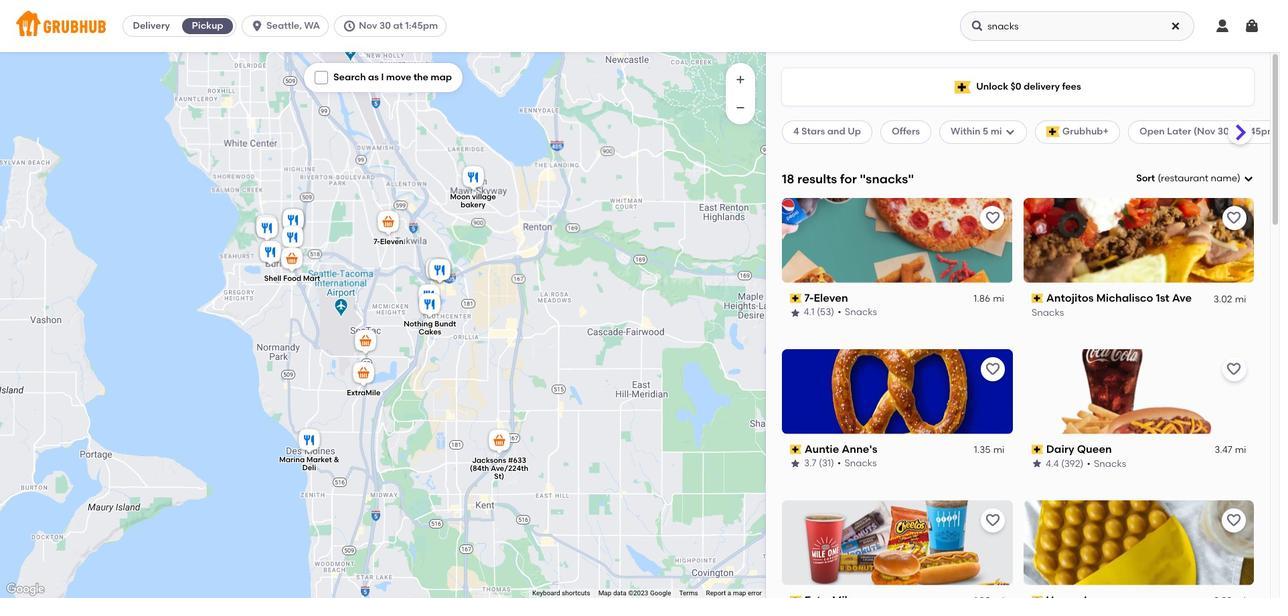 Task type: describe. For each thing, give the bounding box(es) containing it.
3.7
[[804, 458, 817, 470]]

terms
[[679, 590, 698, 597]]

antojitos michalisco 1st ave logo image
[[1024, 198, 1254, 283]]

7- inside map "region"
[[374, 237, 380, 246]]

marina market & deli
[[279, 456, 339, 473]]

mi for antojitos michalisco 1st ave
[[1235, 293, 1246, 305]]

extramile image
[[350, 360, 377, 390]]

extramile
[[347, 389, 381, 398]]

• snacks for queen
[[1087, 458, 1126, 470]]

eleven inside map "region"
[[380, 237, 404, 246]]

google image
[[3, 581, 48, 599]]

and
[[828, 126, 846, 137]]

5
[[983, 126, 989, 137]]

shell food mart
[[264, 274, 320, 283]]

keyboard shortcuts
[[532, 590, 590, 597]]

1 vertical spatial 7-eleven
[[805, 292, 849, 305]]

food
[[283, 274, 301, 283]]

wa
[[304, 20, 320, 31]]

auntie
[[805, 443, 839, 456]]

3.02
[[1213, 293, 1232, 305]]

&
[[334, 456, 339, 465]]

• for queen
[[1087, 458, 1090, 470]]

jacksons #633 (84th ave/224th st)
[[470, 456, 528, 481]]

search as i move the map
[[333, 72, 452, 83]]

cakes
[[419, 328, 441, 337]]

snacks for dairy queen
[[1094, 458, 1126, 470]]

1:45pm)
[[1244, 126, 1280, 137]]

star icon image for auntie anne's
[[790, 459, 801, 470]]

shortcuts
[[562, 590, 590, 597]]

• for anne's
[[838, 458, 841, 470]]

svg image
[[1244, 18, 1260, 34]]

st)
[[494, 473, 504, 481]]

subscription pass image for auntie anne's
[[790, 445, 802, 455]]

1 vertical spatial 30
[[1218, 126, 1229, 137]]

dairy queen image
[[253, 213, 280, 242]]

google
[[650, 590, 671, 597]]

search
[[333, 72, 366, 83]]

(84th
[[470, 464, 489, 473]]

subscription pass image for dairy queen
[[1032, 445, 1043, 455]]

7 eleven image
[[375, 209, 402, 238]]

within 5 mi
[[951, 126, 1002, 137]]

nov 30 at 1:45pm button
[[334, 15, 452, 37]]

nothing
[[404, 320, 433, 329]]

report a map error link
[[706, 590, 762, 597]]

save this restaurant button for dairy queen
[[1222, 357, 1246, 381]]

7-eleven inside map "region"
[[374, 237, 404, 246]]

sort
[[1136, 173, 1155, 184]]

(31)
[[819, 458, 834, 470]]

results
[[797, 171, 837, 187]]

1.35 mi
[[974, 445, 1005, 456]]

bakery
[[461, 201, 486, 209]]

1 horizontal spatial subscription pass image
[[1032, 294, 1043, 303]]

terms link
[[679, 590, 698, 597]]

nothing bundt cakes
[[404, 320, 456, 337]]

fees
[[1062, 81, 1081, 92]]

stars
[[802, 126, 825, 137]]

shell
[[264, 274, 281, 283]]

nothing bundt cakes image
[[417, 291, 443, 321]]

report a map error
[[706, 590, 762, 597]]

open
[[1140, 126, 1165, 137]]

marina market & deli image
[[296, 427, 323, 457]]

• snacks for anne's
[[838, 458, 877, 470]]

snacks for auntie anne's
[[845, 458, 877, 470]]

7-eleven logo image
[[782, 198, 1013, 283]]

move
[[386, 72, 411, 83]]

4.1
[[804, 307, 815, 318]]

deli
[[302, 464, 316, 473]]

error
[[748, 590, 762, 597]]

nov 30 at 1:45pm
[[359, 20, 438, 31]]

star icon image for 7-eleven
[[790, 308, 801, 318]]

save this restaurant button for auntie anne's
[[981, 357, 1005, 381]]

save this restaurant image for antojitos michalisco 1st ave logo
[[1226, 210, 1242, 226]]

grubhub+
[[1063, 126, 1109, 137]]

up
[[848, 126, 861, 137]]

save this restaurant button for 7-eleven
[[981, 206, 1005, 230]]

grubhub plus flag logo image for unlock $0 delivery fees
[[955, 81, 971, 93]]

offers
[[892, 126, 920, 137]]

)
[[1237, 173, 1241, 184]]

1.86 mi
[[974, 293, 1005, 305]]

none field containing sort
[[1136, 172, 1254, 186]]

market
[[307, 456, 332, 465]]

(392)
[[1061, 458, 1083, 470]]

3.7 (31)
[[804, 458, 834, 470]]

1 horizontal spatial map
[[733, 590, 746, 597]]

unlock
[[976, 81, 1009, 92]]

for
[[840, 171, 857, 187]]

save this restaurant image for auntie anne's
[[985, 361, 1001, 377]]

ronnie's market image
[[257, 239, 284, 269]]

Search for food, convenience, alcohol... search field
[[960, 11, 1195, 41]]

minus icon image
[[734, 101, 747, 115]]

marina
[[279, 456, 305, 465]]

report
[[706, 590, 726, 597]]

dairy
[[1046, 443, 1074, 456]]

4.1 (53)
[[804, 307, 835, 318]]

auntie anne's
[[805, 443, 878, 456]]

at inside nov 30 at 1:45pm button
[[393, 20, 403, 31]]

18 results for "snacks"
[[782, 171, 914, 187]]

data
[[613, 590, 627, 597]]

save this restaurant button for antojitos michalisco 1st ave
[[1222, 206, 1246, 230]]

village
[[472, 193, 496, 201]]

1 vertical spatial 7-
[[805, 292, 814, 305]]

restaurant
[[1161, 173, 1209, 184]]

4.4 (392)
[[1046, 458, 1083, 470]]

• for eleven
[[838, 307, 842, 318]]

pierro bakery image
[[279, 224, 306, 254]]



Task type: locate. For each thing, give the bounding box(es) containing it.
star icon image left 4.1
[[790, 308, 801, 318]]

1 vertical spatial eleven
[[814, 292, 849, 305]]

bundt
[[435, 320, 456, 329]]

plus icon image
[[734, 73, 747, 86]]

jacksons
[[472, 456, 506, 465]]

mi for 7-eleven
[[993, 293, 1005, 305]]

subscription pass image left antojitos
[[1032, 294, 1043, 303]]

snacks down queen
[[1094, 458, 1126, 470]]

0 horizontal spatial map
[[431, 72, 452, 83]]

mi right the 3.47
[[1235, 445, 1246, 456]]

tacos el hass image
[[254, 215, 281, 244]]

mi right 1.86
[[993, 293, 1005, 305]]

$0
[[1011, 81, 1022, 92]]

svg image inside seattle, wa button
[[251, 19, 264, 33]]

0 vertical spatial at
[[393, 20, 403, 31]]

save this restaurant image
[[1226, 210, 1242, 226], [985, 513, 1001, 529], [1226, 513, 1242, 529]]

save this restaurant image for extramile logo
[[985, 513, 1001, 529]]

0 vertical spatial 7-
[[374, 237, 380, 246]]

keyboard shortcuts button
[[532, 589, 590, 599]]

• snacks down queen
[[1087, 458, 1126, 470]]

at left 1:45pm)
[[1232, 126, 1242, 137]]

antojitos michalisco 1st ave image
[[280, 207, 307, 236]]

0 horizontal spatial 30
[[379, 20, 391, 31]]

30 right (nov
[[1218, 126, 1229, 137]]

subscription pass image
[[1032, 294, 1043, 303], [790, 597, 802, 599]]

sort ( restaurant name )
[[1136, 173, 1241, 184]]

unlock $0 delivery fees
[[976, 81, 1081, 92]]

mi for dairy queen
[[1235, 445, 1246, 456]]

anne's
[[842, 443, 878, 456]]

mi right 5
[[991, 126, 1002, 137]]

7-
[[374, 237, 380, 246], [805, 292, 814, 305]]

3.47
[[1215, 445, 1232, 456]]

ave/224th
[[491, 464, 528, 473]]

star icon image left 4.4 at the right of page
[[1032, 459, 1042, 470]]

the
[[414, 72, 429, 83]]

at left 1:45pm
[[393, 20, 403, 31]]

1 horizontal spatial grubhub plus flag logo image
[[1046, 127, 1060, 138]]

0 horizontal spatial 7-eleven
[[374, 237, 404, 246]]

moon village bakery image
[[460, 164, 487, 194]]

1 vertical spatial subscription pass image
[[790, 597, 802, 599]]

0 vertical spatial map
[[431, 72, 452, 83]]

30
[[379, 20, 391, 31], [1218, 126, 1229, 137]]

18
[[782, 171, 795, 187]]

open later (nov 30 at 1:45pm)
[[1140, 126, 1280, 137]]

0 vertical spatial grubhub plus flag logo image
[[955, 81, 971, 93]]

subscription pass image right error
[[790, 597, 802, 599]]

(nov
[[1194, 126, 1216, 137]]

delivery button
[[123, 15, 180, 37]]

grubhub plus flag logo image left unlock on the top of the page
[[955, 81, 971, 93]]

0 horizontal spatial 7-
[[374, 237, 380, 246]]

1 horizontal spatial 7-eleven
[[805, 292, 849, 305]]

1 vertical spatial map
[[733, 590, 746, 597]]

mi
[[991, 126, 1002, 137], [993, 293, 1005, 305], [1235, 293, 1246, 305], [993, 445, 1005, 456], [1235, 445, 1246, 456]]

svg image
[[1215, 18, 1231, 34], [251, 19, 264, 33], [343, 19, 356, 33], [971, 19, 984, 33], [1171, 21, 1181, 31], [317, 74, 325, 82], [1005, 127, 1016, 138], [1243, 174, 1254, 184]]

save this restaurant image
[[985, 210, 1001, 226], [985, 361, 1001, 377], [1226, 361, 1242, 377]]

name
[[1211, 173, 1237, 184]]

snacks down anne's
[[845, 458, 877, 470]]

snacks right (53)
[[845, 307, 878, 318]]

grubhub plus flag logo image left grubhub+
[[1046, 127, 1060, 138]]

30 inside button
[[379, 20, 391, 31]]

auntie anne's image
[[427, 257, 453, 287]]

save this restaurant image for 7-eleven
[[985, 210, 1001, 226]]

grubhub plus flag logo image for grubhub+
[[1046, 127, 1060, 138]]

1 vertical spatial grubhub plus flag logo image
[[1046, 127, 1060, 138]]

1 horizontal spatial 30
[[1218, 126, 1229, 137]]

•
[[838, 307, 842, 318], [838, 458, 841, 470], [1087, 458, 1090, 470]]

4
[[794, 126, 799, 137]]

• snacks down anne's
[[838, 458, 877, 470]]

• right (53)
[[838, 307, 842, 318]]

jamba image
[[423, 256, 450, 286]]

delivery
[[1024, 81, 1060, 92]]

moon village bakery
[[450, 193, 496, 209]]

1 horizontal spatial eleven
[[814, 292, 849, 305]]

save this restaurant image for dairy queen
[[1226, 361, 1242, 377]]

0 horizontal spatial subscription pass image
[[790, 597, 802, 599]]

ave
[[1172, 292, 1192, 305]]

within
[[951, 126, 981, 137]]

1.86
[[974, 293, 991, 305]]

save this restaurant image for happy lemon logo
[[1226, 513, 1242, 529]]

star icon image for dairy queen
[[1032, 459, 1042, 470]]

mart
[[303, 274, 320, 283]]

0 horizontal spatial eleven
[[380, 237, 404, 246]]

map data ©2023 google
[[598, 590, 671, 597]]

"snacks"
[[860, 171, 914, 187]]

auntie anne's logo image
[[782, 349, 1013, 434]]

mawadda cafe image
[[280, 207, 307, 236]]

royce' washington - westfield southcenter mall image
[[427, 257, 453, 287]]

map right the
[[431, 72, 452, 83]]

snacks down antojitos
[[1032, 307, 1064, 318]]

3.47 mi
[[1215, 445, 1246, 456]]

0 horizontal spatial at
[[393, 20, 403, 31]]

jacksons #633 (84th ave/224th st) image
[[486, 428, 513, 457]]

map right a
[[733, 590, 746, 597]]

a
[[728, 590, 731, 597]]

pickup
[[192, 20, 223, 31]]

seattle, wa
[[267, 20, 320, 31]]

subscription pass image for 7-eleven
[[790, 294, 802, 303]]

dairy queen logo image
[[1024, 349, 1254, 434]]

• right (31)
[[838, 458, 841, 470]]

seattle, wa button
[[242, 15, 334, 37]]

save this restaurant image inside button
[[1226, 210, 1242, 226]]

3.02 mi
[[1213, 293, 1246, 305]]

michalisco
[[1096, 292, 1153, 305]]

moon
[[450, 193, 470, 201]]

1 vertical spatial at
[[1232, 126, 1242, 137]]

star icon image
[[790, 308, 801, 318], [790, 459, 801, 470], [1032, 459, 1042, 470]]

0 horizontal spatial grubhub plus flag logo image
[[955, 81, 971, 93]]

None field
[[1136, 172, 1254, 186]]

(53)
[[817, 307, 835, 318]]

30 right 'nov'
[[379, 20, 391, 31]]

main navigation navigation
[[0, 0, 1280, 52]]

4.4
[[1046, 458, 1059, 470]]

later
[[1167, 126, 1192, 137]]

mi right 3.02
[[1235, 293, 1246, 305]]

map
[[431, 72, 452, 83], [733, 590, 746, 597]]

0 vertical spatial 30
[[379, 20, 391, 31]]

i
[[381, 72, 384, 83]]

0 vertical spatial 7-eleven
[[374, 237, 404, 246]]

antojitos
[[1046, 292, 1094, 305]]

• snacks right (53)
[[838, 307, 878, 318]]

0 vertical spatial subscription pass image
[[1032, 294, 1043, 303]]

• snacks for eleven
[[838, 307, 878, 318]]

pickup button
[[180, 15, 236, 37]]

happy lemon image
[[416, 283, 443, 312]]

subscription pass image
[[790, 294, 802, 303], [790, 445, 802, 455], [1032, 445, 1043, 455], [1032, 597, 1043, 599]]

extramile logo image
[[782, 501, 1013, 586]]

#633
[[508, 456, 526, 465]]

1:45pm
[[405, 20, 438, 31]]

grubhub plus flag logo image
[[955, 81, 971, 93], [1046, 127, 1060, 138]]

delivery
[[133, 20, 170, 31]]

queen
[[1077, 443, 1112, 456]]

1st
[[1156, 292, 1169, 305]]

nov
[[359, 20, 377, 31]]

svg image inside nov 30 at 1:45pm button
[[343, 19, 356, 33]]

shell food mart image
[[279, 246, 305, 275]]

mi for auntie anne's
[[993, 445, 1005, 456]]

1.35
[[974, 445, 991, 456]]

map
[[598, 590, 612, 597]]

antojitos michalisco 1st ave
[[1046, 292, 1192, 305]]

1 horizontal spatial at
[[1232, 126, 1242, 137]]

star icon image left "3.7"
[[790, 459, 801, 470]]

snacks for 7-eleven
[[845, 307, 878, 318]]

dairy queen
[[1046, 443, 1112, 456]]

map region
[[0, 0, 787, 599]]

keyboard
[[532, 590, 560, 597]]

• down queen
[[1087, 458, 1090, 470]]

1 horizontal spatial 7-
[[805, 292, 814, 305]]

as
[[368, 72, 379, 83]]

0 vertical spatial eleven
[[380, 237, 404, 246]]

7-eleven
[[374, 237, 404, 246], [805, 292, 849, 305]]

eleven
[[380, 237, 404, 246], [814, 292, 849, 305]]

mi right 1.35
[[993, 445, 1005, 456]]

happy lemon logo image
[[1024, 501, 1254, 586]]

©2023
[[628, 590, 649, 597]]

snacks
[[845, 307, 878, 318], [1032, 307, 1064, 318], [845, 458, 877, 470], [1094, 458, 1126, 470]]

sea tac marathon image
[[352, 328, 379, 358]]



Task type: vqa. For each thing, say whether or not it's contained in the screenshot.
©2023
yes



